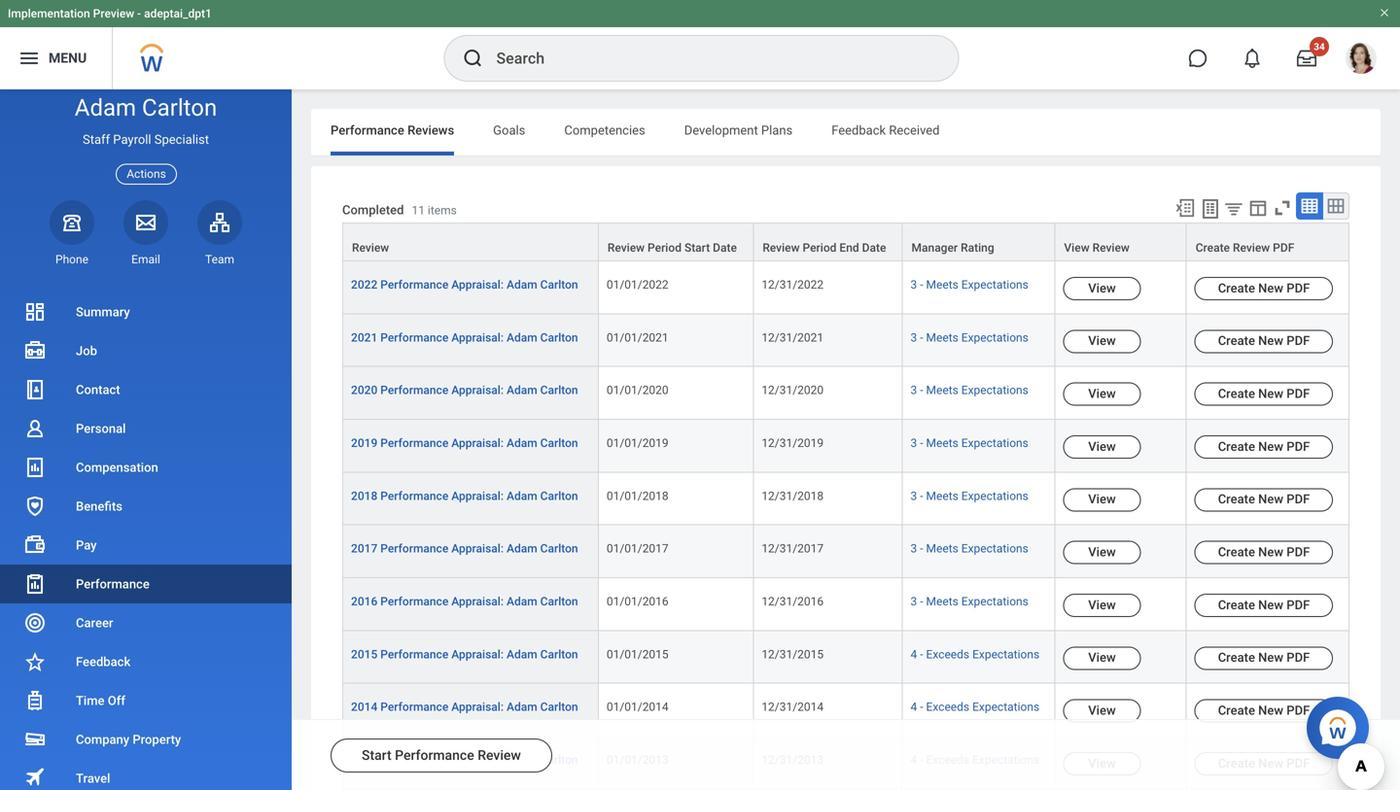 Task type: vqa. For each thing, say whether or not it's contained in the screenshot.
fifth row from the bottom of the page
yes



Task type: locate. For each thing, give the bounding box(es) containing it.
fullscreen image
[[1272, 197, 1294, 219]]

3 for 12/31/2016
[[911, 595, 918, 609]]

10 create new pdf from the top
[[1219, 757, 1310, 771]]

adam up staff
[[75, 94, 136, 122]]

2 create new pdf button from the top
[[1195, 330, 1334, 353]]

6 view button from the top
[[1064, 542, 1141, 565]]

appraisal: for 2016
[[452, 595, 504, 609]]

appraisal: down 2021 performance appraisal: adam carlton
[[452, 384, 504, 398]]

end
[[840, 241, 860, 255]]

performance for 2013
[[381, 754, 449, 768]]

row up 12/31/2022 at the top
[[342, 223, 1350, 262]]

create new pdf
[[1219, 281, 1310, 296], [1219, 334, 1310, 348], [1219, 387, 1310, 401], [1219, 439, 1310, 454], [1219, 492, 1310, 507], [1219, 545, 1310, 560], [1219, 598, 1310, 613], [1219, 651, 1310, 665], [1219, 704, 1310, 718], [1219, 757, 1310, 771]]

appraisal: for 2021
[[452, 331, 504, 345]]

3 for 12/31/2022
[[911, 278, 918, 292]]

row up 12/31/2017
[[342, 473, 1350, 526]]

phone button
[[50, 200, 94, 267]]

compensation link
[[0, 448, 292, 487]]

4 - exceeds expectations for 12/31/2015
[[911, 648, 1040, 662]]

justify image
[[18, 47, 41, 70]]

review inside button
[[478, 748, 521, 764]]

4 - exceeds expectations link
[[911, 648, 1040, 662], [911, 701, 1040, 715], [911, 754, 1040, 768]]

4 - exceeds expectations for 12/31/2014
[[911, 701, 1040, 715]]

3 appraisal: from the top
[[452, 384, 504, 398]]

2 3 - meets expectations link from the top
[[911, 331, 1029, 345]]

appraisal:
[[452, 278, 504, 292], [452, 331, 504, 345], [452, 384, 504, 398], [452, 437, 504, 450], [452, 490, 504, 503], [452, 543, 504, 556], [452, 595, 504, 609], [452, 648, 504, 662], [452, 701, 504, 715], [452, 754, 504, 768]]

performance reviews
[[331, 123, 454, 138]]

appraisal: for 2022
[[452, 278, 504, 292]]

create for ninth create new pdf button
[[1219, 704, 1256, 718]]

plans
[[762, 123, 793, 138]]

- inside menu banner
[[137, 7, 141, 20]]

pdf for first create new pdf button from the bottom
[[1287, 757, 1310, 771]]

expectations for 12/31/2019
[[962, 437, 1029, 450]]

adam down the 2018 performance appraisal: adam carlton link
[[507, 543, 538, 556]]

appraisal: up 2020 performance appraisal: adam carlton link
[[452, 331, 504, 345]]

3 - meets expectations for 12/31/2017
[[911, 543, 1029, 556]]

1 3 from the top
[[911, 278, 918, 292]]

feedback up time off
[[76, 655, 131, 670]]

2015
[[351, 648, 378, 662]]

2016
[[351, 595, 378, 609]]

8 create new pdf button from the top
[[1195, 647, 1334, 671]]

3 3 - meets expectations from the top
[[911, 384, 1029, 398]]

performance right 2018
[[381, 490, 449, 503]]

9 appraisal: from the top
[[452, 701, 504, 715]]

3 - meets expectations link for 12/31/2017
[[911, 543, 1029, 556]]

3 - meets expectations for 12/31/2019
[[911, 437, 1029, 450]]

pdf for 5th create new pdf button from the top of the page
[[1287, 492, 1310, 507]]

date
[[713, 241, 737, 255], [862, 241, 887, 255]]

feedback received
[[832, 123, 940, 138]]

1 vertical spatial exceeds
[[927, 701, 970, 715]]

row up the 12/31/2018
[[342, 420, 1350, 473]]

6 appraisal: from the top
[[452, 543, 504, 556]]

performance
[[331, 123, 404, 138], [381, 278, 449, 292], [381, 331, 449, 345], [381, 384, 449, 398], [381, 437, 449, 450], [381, 490, 449, 503], [381, 543, 449, 556], [76, 577, 150, 592], [381, 595, 449, 609], [381, 648, 449, 662], [381, 701, 449, 715], [395, 748, 474, 764], [381, 754, 449, 768]]

4 - exceeds expectations link for 12/31/2015
[[911, 648, 1040, 662]]

01/01/2018
[[607, 490, 669, 503]]

row up 12/31/2019
[[342, 367, 1350, 420]]

carlton for 2015 performance appraisal: adam carlton
[[541, 648, 578, 662]]

create review pdf button
[[1187, 224, 1349, 261]]

row up the 12/31/2015
[[342, 579, 1350, 632]]

select to filter grid data image
[[1224, 198, 1245, 219]]

4 - exceeds expectations link for 12/31/2014
[[911, 701, 1040, 715]]

2 vertical spatial exceeds
[[927, 754, 970, 768]]

table image
[[1301, 196, 1320, 216]]

1 vertical spatial start
[[362, 748, 392, 764]]

travel
[[76, 772, 110, 786]]

7 3 - meets expectations from the top
[[911, 595, 1029, 609]]

4 appraisal: from the top
[[452, 437, 504, 450]]

2021
[[351, 331, 378, 345]]

7 create new pdf from the top
[[1219, 598, 1310, 613]]

meets
[[927, 278, 959, 292], [927, 331, 959, 345], [927, 384, 959, 398], [927, 437, 959, 450], [927, 490, 959, 503], [927, 543, 959, 556], [927, 595, 959, 609]]

1 vertical spatial feedback
[[76, 655, 131, 670]]

appraisal: down 2014 performance appraisal: adam carlton link
[[452, 754, 504, 768]]

carlton up specialist
[[142, 94, 217, 122]]

1 3 - meets expectations from the top
[[911, 278, 1029, 292]]

6 new from the top
[[1259, 545, 1284, 560]]

performance for 2021
[[381, 331, 449, 345]]

3 exceeds from the top
[[927, 754, 970, 768]]

competencies
[[565, 123, 646, 138]]

contact image
[[23, 378, 47, 402]]

staff
[[83, 132, 110, 147]]

0 horizontal spatial date
[[713, 241, 737, 255]]

completed
[[342, 203, 404, 217]]

6 create new pdf from the top
[[1219, 545, 1310, 560]]

2019
[[351, 437, 378, 450]]

2 vertical spatial 4
[[911, 754, 918, 768]]

1 vertical spatial 4 - exceeds expectations
[[911, 701, 1040, 715]]

5 meets from the top
[[927, 490, 959, 503]]

appraisal: for 2017
[[452, 543, 504, 556]]

performance down 2014 performance appraisal: adam carlton link
[[395, 748, 474, 764]]

manager
[[912, 241, 958, 255]]

performance left reviews
[[331, 123, 404, 138]]

row up 12/31/2013
[[342, 685, 1350, 737]]

adam for 2014 performance appraisal: adam carlton
[[507, 701, 538, 715]]

8 appraisal: from the top
[[452, 648, 504, 662]]

2 row from the top
[[342, 262, 1350, 315]]

01/01/2020
[[607, 384, 669, 398]]

adam down 2014 performance appraisal: adam carlton link
[[507, 754, 538, 768]]

6 3 - meets expectations from the top
[[911, 543, 1029, 556]]

review period end date
[[763, 241, 887, 255]]

performance for 2019
[[381, 437, 449, 450]]

adam up the 2018 performance appraisal: adam carlton link
[[507, 437, 538, 450]]

0 vertical spatial 4 - exceeds expectations
[[911, 648, 1040, 662]]

pdf
[[1273, 241, 1295, 255], [1287, 281, 1310, 296], [1287, 334, 1310, 348], [1287, 387, 1310, 401], [1287, 439, 1310, 454], [1287, 492, 1310, 507], [1287, 545, 1310, 560], [1287, 598, 1310, 613], [1287, 651, 1310, 665], [1287, 704, 1310, 718], [1287, 757, 1310, 771]]

feedback link
[[0, 643, 292, 682]]

list
[[0, 293, 292, 791]]

10 view button from the top
[[1064, 753, 1141, 776]]

performance right 2013
[[381, 754, 449, 768]]

2 create new pdf from the top
[[1219, 334, 1310, 348]]

12 row from the top
[[342, 790, 1350, 791]]

adam for 2018 performance appraisal: adam carlton
[[507, 490, 538, 503]]

appraisal: down the 2018 performance appraisal: adam carlton link
[[452, 543, 504, 556]]

period for start
[[648, 241, 682, 255]]

carlton left 01/01/2021
[[541, 331, 578, 345]]

row up 12/31/2014
[[342, 632, 1350, 685]]

3 for 12/31/2020
[[911, 384, 918, 398]]

list containing summary
[[0, 293, 292, 791]]

12/31/2015
[[762, 648, 824, 662]]

7 3 - meets expectations link from the top
[[911, 595, 1029, 609]]

pdf for fourth create new pdf button
[[1287, 439, 1310, 454]]

5 appraisal: from the top
[[452, 490, 504, 503]]

0 vertical spatial feedback
[[832, 123, 886, 138]]

staff payroll specialist
[[83, 132, 209, 147]]

feedback for feedback
[[76, 655, 131, 670]]

2 appraisal: from the top
[[452, 331, 504, 345]]

01/01/2014
[[607, 701, 669, 715]]

performance right 2020 at the left
[[381, 384, 449, 398]]

3 - meets expectations link for 12/31/2018
[[911, 490, 1029, 503]]

performance right 2015
[[381, 648, 449, 662]]

off
[[108, 694, 125, 709]]

adam up 2015 performance appraisal: adam carlton
[[507, 595, 538, 609]]

2022 performance appraisal: adam carlton link
[[351, 278, 578, 292]]

2 3 from the top
[[911, 331, 918, 345]]

3 for 12/31/2018
[[911, 490, 918, 503]]

view for 2nd view button from the bottom of the page
[[1089, 704, 1116, 718]]

3 for 12/31/2021
[[911, 331, 918, 345]]

period up 01/01/2022
[[648, 241, 682, 255]]

start performance review
[[362, 748, 521, 764]]

new
[[1259, 281, 1284, 296], [1259, 334, 1284, 348], [1259, 387, 1284, 401], [1259, 439, 1284, 454], [1259, 492, 1284, 507], [1259, 545, 1284, 560], [1259, 598, 1284, 613], [1259, 651, 1284, 665], [1259, 704, 1284, 718], [1259, 757, 1284, 771]]

1 create new pdf from the top
[[1219, 281, 1310, 296]]

5 row from the top
[[342, 420, 1350, 473]]

3 - meets expectations for 12/31/2022
[[911, 278, 1029, 292]]

view for fifth view button
[[1089, 492, 1116, 507]]

-
[[137, 7, 141, 20], [920, 278, 924, 292], [920, 331, 924, 345], [920, 384, 924, 398], [920, 437, 924, 450], [920, 490, 924, 503], [920, 543, 924, 556], [920, 595, 924, 609], [920, 648, 924, 662], [920, 701, 924, 715], [920, 754, 924, 768]]

2 3 - meets expectations from the top
[[911, 331, 1029, 345]]

appraisal: up 2017 performance appraisal: adam carlton "link"
[[452, 490, 504, 503]]

5 view button from the top
[[1064, 489, 1141, 512]]

row containing review
[[342, 223, 1350, 262]]

1 create new pdf button from the top
[[1195, 277, 1334, 301]]

01/01/2022
[[607, 278, 669, 292]]

row down 12/31/2014
[[342, 737, 1350, 790]]

2019 performance appraisal: adam carlton
[[351, 437, 578, 450]]

pay
[[76, 538, 97, 553]]

create new pdf for 2nd create new pdf button
[[1219, 334, 1310, 348]]

0 horizontal spatial feedback
[[76, 655, 131, 670]]

pdf for ninth create new pdf button
[[1287, 704, 1310, 718]]

create for 2nd create new pdf button
[[1219, 334, 1256, 348]]

4 3 - meets expectations link from the top
[[911, 437, 1029, 450]]

2 meets from the top
[[927, 331, 959, 345]]

expand table image
[[1327, 196, 1346, 216]]

inbox large image
[[1298, 49, 1317, 68]]

3 for 12/31/2017
[[911, 543, 918, 556]]

adam up 2017 performance appraisal: adam carlton "link"
[[507, 490, 538, 503]]

performance inside navigation pane region
[[76, 577, 150, 592]]

- for 12/31/2018
[[920, 490, 924, 503]]

3 - meets expectations
[[911, 278, 1029, 292], [911, 331, 1029, 345], [911, 384, 1029, 398], [911, 437, 1029, 450], [911, 490, 1029, 503], [911, 543, 1029, 556], [911, 595, 1029, 609]]

email button
[[124, 200, 168, 267]]

adeptai_dpt1
[[144, 7, 212, 20]]

8 row from the top
[[342, 579, 1350, 632]]

pay link
[[0, 526, 292, 565]]

job link
[[0, 332, 292, 371]]

12/31/2022
[[762, 278, 824, 292]]

exceeds for 12/31/2015
[[927, 648, 970, 662]]

view for ninth view button from the bottom
[[1089, 334, 1116, 348]]

personal image
[[23, 417, 47, 441]]

2015 performance appraisal: adam carlton
[[351, 648, 578, 662]]

appraisal: down 'review' popup button
[[452, 278, 504, 292]]

job
[[76, 344, 97, 358]]

payroll
[[113, 132, 151, 147]]

- for 12/31/2016
[[920, 595, 924, 609]]

appraisal: for 2020
[[452, 384, 504, 398]]

adam up "2013 performance appraisal: adam carlton"
[[507, 701, 538, 715]]

pdf inside 'popup button'
[[1273, 241, 1295, 255]]

4 - exceeds expectations link for 12/31/2013
[[911, 754, 1040, 768]]

appraisal: for 2013
[[452, 754, 504, 768]]

2 date from the left
[[862, 241, 887, 255]]

feedback
[[832, 123, 886, 138], [76, 655, 131, 670]]

2020 performance appraisal: adam carlton link
[[351, 384, 578, 398]]

7 meets from the top
[[927, 595, 959, 609]]

click to view/edit grid preferences image
[[1248, 197, 1269, 219]]

1 new from the top
[[1259, 281, 1284, 296]]

carlton left 01/01/2014
[[541, 701, 578, 715]]

carlton left 01/01/2015 on the bottom left of the page
[[541, 648, 578, 662]]

- for 12/31/2021
[[920, 331, 924, 345]]

email
[[131, 253, 160, 266]]

1 period from the left
[[648, 241, 682, 255]]

review period end date button
[[754, 224, 902, 261]]

create
[[1196, 241, 1231, 255], [1219, 281, 1256, 296], [1219, 334, 1256, 348], [1219, 387, 1256, 401], [1219, 439, 1256, 454], [1219, 492, 1256, 507], [1219, 545, 1256, 560], [1219, 598, 1256, 613], [1219, 651, 1256, 665], [1219, 704, 1256, 718], [1219, 757, 1256, 771]]

1 vertical spatial 4 - exceeds expectations link
[[911, 701, 1040, 715]]

0 horizontal spatial start
[[362, 748, 392, 764]]

feedback for feedback received
[[832, 123, 886, 138]]

3 3 - meets expectations link from the top
[[911, 384, 1029, 398]]

adam down 2021 performance appraisal: adam carlton
[[507, 384, 538, 398]]

3 4 - exceeds expectations link from the top
[[911, 754, 1040, 768]]

personal link
[[0, 410, 292, 448]]

2 period from the left
[[803, 241, 837, 255]]

7 row from the top
[[342, 526, 1350, 579]]

time off image
[[23, 690, 47, 713]]

date for review period start date
[[713, 241, 737, 255]]

meets for 12/31/2017
[[927, 543, 959, 556]]

carlton left 01/01/2016
[[541, 595, 578, 609]]

- for 12/31/2015
[[920, 648, 924, 662]]

0 horizontal spatial period
[[648, 241, 682, 255]]

review
[[352, 241, 389, 255], [608, 241, 645, 255], [763, 241, 800, 255], [1093, 241, 1130, 255], [1233, 241, 1271, 255], [478, 748, 521, 764]]

performance for 2014
[[381, 701, 449, 715]]

company property
[[76, 733, 181, 748]]

carlton left the 01/01/2013
[[541, 754, 578, 768]]

expectations for 12/31/2014
[[973, 701, 1040, 715]]

2 exceeds from the top
[[927, 701, 970, 715]]

performance inside button
[[395, 748, 474, 764]]

2 vertical spatial 4 - exceeds expectations link
[[911, 754, 1040, 768]]

expectations for 12/31/2020
[[962, 384, 1029, 398]]

phone
[[55, 253, 89, 266]]

expectations for 12/31/2015
[[973, 648, 1040, 662]]

3 new from the top
[[1259, 387, 1284, 401]]

5 create new pdf button from the top
[[1195, 489, 1334, 512]]

6 create new pdf button from the top
[[1195, 542, 1334, 565]]

adam down '2016 performance appraisal: adam carlton'
[[507, 648, 538, 662]]

exceeds for 12/31/2013
[[927, 754, 970, 768]]

7 appraisal: from the top
[[452, 595, 504, 609]]

3 4 from the top
[[911, 754, 918, 768]]

row
[[342, 223, 1350, 262], [342, 262, 1350, 315], [342, 315, 1350, 367], [342, 367, 1350, 420], [342, 420, 1350, 473], [342, 473, 1350, 526], [342, 526, 1350, 579], [342, 579, 1350, 632], [342, 632, 1350, 685], [342, 685, 1350, 737], [342, 737, 1350, 790], [342, 790, 1350, 791]]

7 view button from the top
[[1064, 594, 1141, 618]]

carlton left 01/01/2017 at the left bottom of page
[[541, 543, 578, 556]]

3 - meets expectations for 12/31/2018
[[911, 490, 1029, 503]]

row down 12/31/2013
[[342, 790, 1350, 791]]

1 4 - exceeds expectations link from the top
[[911, 648, 1040, 662]]

2022
[[351, 278, 378, 292]]

6 row from the top
[[342, 473, 1350, 526]]

adam for 2022 performance appraisal: adam carlton
[[507, 278, 538, 292]]

3 meets from the top
[[927, 384, 959, 398]]

8 create new pdf from the top
[[1219, 651, 1310, 665]]

1 4 from the top
[[911, 648, 918, 662]]

create for third create new pdf button from the bottom
[[1219, 651, 1256, 665]]

tab list
[[311, 109, 1381, 156]]

appraisal: up the 2018 performance appraisal: adam carlton link
[[452, 437, 504, 450]]

4 for 12/31/2014
[[911, 701, 918, 715]]

3
[[911, 278, 918, 292], [911, 331, 918, 345], [911, 384, 918, 398], [911, 437, 918, 450], [911, 490, 918, 503], [911, 543, 918, 556], [911, 595, 918, 609]]

carlton left 01/01/2020
[[541, 384, 578, 398]]

row down end at top right
[[342, 262, 1350, 315]]

row up the 12/31/2016 at right bottom
[[342, 526, 1350, 579]]

2 vertical spatial 4 - exceeds expectations
[[911, 754, 1040, 768]]

create for seventh create new pdf button
[[1219, 598, 1256, 613]]

feedback left received on the right top of the page
[[832, 123, 886, 138]]

profile logan mcneil image
[[1346, 43, 1377, 78]]

0 vertical spatial exceeds
[[927, 648, 970, 662]]

menu banner
[[0, 0, 1401, 89]]

create inside 'popup button'
[[1196, 241, 1231, 255]]

carlton for 2013 performance appraisal: adam carlton
[[541, 754, 578, 768]]

create new pdf for third create new pdf button from the bottom
[[1219, 651, 1310, 665]]

2014 performance appraisal: adam carlton link
[[351, 701, 578, 715]]

view for 10th view button from the top of the page
[[1089, 757, 1116, 771]]

1 appraisal: from the top
[[452, 278, 504, 292]]

performance right the 2019
[[381, 437, 449, 450]]

2 4 - exceeds expectations link from the top
[[911, 701, 1040, 715]]

10 appraisal: from the top
[[452, 754, 504, 768]]

3 3 from the top
[[911, 384, 918, 398]]

1 date from the left
[[713, 241, 737, 255]]

3 - meets expectations link for 12/31/2016
[[911, 595, 1029, 609]]

0 vertical spatial 4
[[911, 648, 918, 662]]

1 vertical spatial 4
[[911, 701, 918, 715]]

1 exceeds from the top
[[927, 648, 970, 662]]

2 cell from the left
[[754, 790, 903, 791]]

goals
[[493, 123, 526, 138]]

summary image
[[23, 301, 47, 324]]

5 3 from the top
[[911, 490, 918, 503]]

performance right 2014
[[381, 701, 449, 715]]

3 4 - exceeds expectations from the top
[[911, 754, 1040, 768]]

adam up 2020 performance appraisal: adam carlton link
[[507, 331, 538, 345]]

6 meets from the top
[[927, 543, 959, 556]]

adam for 2013 performance appraisal: adam carlton
[[507, 754, 538, 768]]

6 3 from the top
[[911, 543, 918, 556]]

row header
[[342, 790, 599, 791]]

appraisal: down '2016 performance appraisal: adam carlton'
[[452, 648, 504, 662]]

1 horizontal spatial feedback
[[832, 123, 886, 138]]

job image
[[23, 339, 47, 363]]

carlton left 01/01/2022
[[541, 278, 578, 292]]

12/31/2019
[[762, 437, 824, 450]]

meets for 12/31/2022
[[927, 278, 959, 292]]

row up '12/31/2020'
[[342, 315, 1350, 367]]

2017 performance appraisal: adam carlton
[[351, 543, 578, 556]]

1 horizontal spatial date
[[862, 241, 887, 255]]

2016 performance appraisal: adam carlton
[[351, 595, 578, 609]]

carlton for 2017 performance appraisal: adam carlton
[[541, 543, 578, 556]]

cell
[[599, 790, 754, 791], [754, 790, 903, 791], [903, 790, 1056, 791], [1056, 790, 1187, 791], [1187, 790, 1350, 791]]

adam down 'review' popup button
[[507, 278, 538, 292]]

5 3 - meets expectations link from the top
[[911, 490, 1029, 503]]

performance right 2021
[[381, 331, 449, 345]]

4 3 from the top
[[911, 437, 918, 450]]

notifications large image
[[1243, 49, 1263, 68]]

tab list containing performance reviews
[[311, 109, 1381, 156]]

appraisal: up "2013 performance appraisal: adam carlton"
[[452, 701, 504, 715]]

1 meets from the top
[[927, 278, 959, 292]]

toolbar
[[1166, 193, 1350, 223]]

5 3 - meets expectations from the top
[[911, 490, 1029, 503]]

7 new from the top
[[1259, 598, 1284, 613]]

6 3 - meets expectations link from the top
[[911, 543, 1029, 556]]

2014 performance appraisal: adam carlton
[[351, 701, 578, 715]]

0 vertical spatial start
[[685, 241, 710, 255]]

appraisal: up 2015 performance appraisal: adam carlton
[[452, 595, 504, 609]]

feedback inside the feedback link
[[76, 655, 131, 670]]

3 - meets expectations link
[[911, 278, 1029, 292], [911, 331, 1029, 345], [911, 384, 1029, 398], [911, 437, 1029, 450], [911, 490, 1029, 503], [911, 543, 1029, 556], [911, 595, 1029, 609]]

5 create new pdf from the top
[[1219, 492, 1310, 507]]

expectations for 12/31/2018
[[962, 490, 1029, 503]]

period left end at top right
[[803, 241, 837, 255]]

2013 performance appraisal: adam carlton link
[[351, 754, 578, 768]]

1 horizontal spatial start
[[685, 241, 710, 255]]

pdf for seventh create new pdf button
[[1287, 598, 1310, 613]]

carlton left 01/01/2019
[[541, 437, 578, 450]]

performance right "2017"
[[381, 543, 449, 556]]

7 3 from the top
[[911, 595, 918, 609]]

rating
[[961, 241, 995, 255]]

performance up career
[[76, 577, 150, 592]]

4 create new pdf from the top
[[1219, 439, 1310, 454]]

carlton for 2014 performance appraisal: adam carlton
[[541, 701, 578, 715]]

create new pdf for seventh create new pdf button
[[1219, 598, 1310, 613]]

4 cell from the left
[[1056, 790, 1187, 791]]

close environment banner image
[[1379, 7, 1391, 18]]

carlton
[[142, 94, 217, 122], [541, 278, 578, 292], [541, 331, 578, 345], [541, 384, 578, 398], [541, 437, 578, 450], [541, 490, 578, 503], [541, 543, 578, 556], [541, 595, 578, 609], [541, 648, 578, 662], [541, 701, 578, 715], [541, 754, 578, 768]]

manager rating
[[912, 241, 995, 255]]

property
[[133, 733, 181, 748]]

review button
[[343, 224, 598, 261]]

2017 performance appraisal: adam carlton link
[[351, 543, 578, 556]]

1 3 - meets expectations link from the top
[[911, 278, 1029, 292]]

4 meets from the top
[[927, 437, 959, 450]]

9 create new pdf from the top
[[1219, 704, 1310, 718]]

- for 12/31/2020
[[920, 384, 924, 398]]

performance right 2022
[[381, 278, 449, 292]]

carlton left the 01/01/2018
[[541, 490, 578, 503]]

4 3 - meets expectations from the top
[[911, 437, 1029, 450]]

3 create new pdf from the top
[[1219, 387, 1310, 401]]

1 4 - exceeds expectations from the top
[[911, 648, 1040, 662]]

1 row from the top
[[342, 223, 1350, 262]]

phone image
[[58, 211, 86, 234]]

- for 12/31/2013
[[920, 754, 924, 768]]

view
[[1065, 241, 1090, 255], [1089, 281, 1116, 296], [1089, 334, 1116, 348], [1089, 387, 1116, 401], [1089, 439, 1116, 454], [1089, 492, 1116, 507], [1089, 545, 1116, 560], [1089, 598, 1116, 613], [1089, 651, 1116, 665], [1089, 704, 1116, 718], [1089, 757, 1116, 771]]

0 vertical spatial 4 - exceeds expectations link
[[911, 648, 1040, 662]]

performance right 2016
[[381, 595, 449, 609]]

1 horizontal spatial period
[[803, 241, 837, 255]]



Task type: describe. For each thing, give the bounding box(es) containing it.
navigation pane region
[[0, 89, 292, 791]]

export to excel image
[[1175, 197, 1196, 219]]

view review button
[[1056, 224, 1186, 261]]

meets for 12/31/2016
[[927, 595, 959, 609]]

2018 performance appraisal: adam carlton link
[[351, 490, 578, 503]]

company
[[76, 733, 129, 748]]

pdf for third create new pdf button from the bottom
[[1287, 651, 1310, 665]]

manager rating button
[[903, 224, 1055, 261]]

adam for 2019 performance appraisal: adam carlton
[[507, 437, 538, 450]]

actions
[[127, 167, 166, 181]]

3 row from the top
[[342, 315, 1350, 367]]

implementation preview -   adeptai_dpt1
[[8, 7, 212, 20]]

view review
[[1065, 241, 1130, 255]]

view for fourth view button from the bottom
[[1089, 598, 1116, 613]]

development
[[685, 123, 758, 138]]

adam inside navigation pane region
[[75, 94, 136, 122]]

pay image
[[23, 534, 47, 557]]

email adam carlton element
[[124, 252, 168, 267]]

10 create new pdf button from the top
[[1195, 753, 1334, 776]]

team link
[[197, 200, 242, 267]]

9 row from the top
[[342, 632, 1350, 685]]

01/01/2013
[[607, 754, 669, 768]]

34 button
[[1286, 37, 1330, 80]]

actions button
[[116, 164, 177, 185]]

search image
[[462, 47, 485, 70]]

create for fourth create new pdf button
[[1219, 439, 1256, 454]]

2015 performance appraisal: adam carlton link
[[351, 648, 578, 662]]

2018
[[351, 490, 378, 503]]

career
[[76, 616, 113, 631]]

contact link
[[0, 371, 292, 410]]

4 for 12/31/2015
[[911, 648, 918, 662]]

performance for 2020
[[381, 384, 449, 398]]

performance for 2017
[[381, 543, 449, 556]]

- for 12/31/2017
[[920, 543, 924, 556]]

menu button
[[0, 27, 112, 89]]

view for eighth view button
[[1089, 651, 1116, 665]]

carlton for 2022 performance appraisal: adam carlton
[[541, 278, 578, 292]]

view for 10th view button from the bottom
[[1089, 281, 1116, 296]]

review period start date
[[608, 241, 737, 255]]

carlton for 2016 performance appraisal: adam carlton
[[541, 595, 578, 609]]

create for 8th create new pdf button from the bottom of the page
[[1219, 387, 1256, 401]]

11
[[412, 204, 425, 217]]

start inside button
[[362, 748, 392, 764]]

2018 performance appraisal: adam carlton
[[351, 490, 578, 503]]

adam carlton
[[75, 94, 217, 122]]

items
[[428, 204, 457, 217]]

performance for start
[[395, 748, 474, 764]]

reviews
[[408, 123, 454, 138]]

4 row from the top
[[342, 367, 1350, 420]]

implementation
[[8, 7, 90, 20]]

carlton for 2018 performance appraisal: adam carlton
[[541, 490, 578, 503]]

appraisal: for 2019
[[452, 437, 504, 450]]

- for 12/31/2014
[[920, 701, 924, 715]]

3 create new pdf button from the top
[[1195, 383, 1334, 406]]

start inside popup button
[[685, 241, 710, 255]]

3 - meets expectations link for 12/31/2021
[[911, 331, 1029, 345]]

9 create new pdf button from the top
[[1195, 700, 1334, 723]]

7 create new pdf button from the top
[[1195, 594, 1334, 618]]

34
[[1314, 41, 1326, 53]]

create for 5th create new pdf button from the bottom
[[1219, 545, 1256, 560]]

mail image
[[134, 211, 158, 234]]

performance for 2022
[[381, 278, 449, 292]]

2017
[[351, 543, 378, 556]]

travel image
[[23, 766, 47, 789]]

create new pdf for fourth create new pdf button
[[1219, 439, 1310, 454]]

meets for 12/31/2020
[[927, 384, 959, 398]]

12/31/2021
[[762, 331, 824, 345]]

specialist
[[154, 132, 209, 147]]

12/31/2018
[[762, 490, 824, 503]]

8 view button from the top
[[1064, 647, 1141, 671]]

2013 performance appraisal: adam carlton
[[351, 754, 578, 768]]

time
[[76, 694, 105, 709]]

phone adam carlton element
[[50, 252, 94, 267]]

12/31/2017
[[762, 543, 824, 556]]

appraisal: for 2015
[[452, 648, 504, 662]]

view team image
[[208, 211, 232, 234]]

company property image
[[23, 729, 47, 752]]

8 new from the top
[[1259, 651, 1284, 665]]

time off
[[76, 694, 125, 709]]

10 new from the top
[[1259, 757, 1284, 771]]

01/01/2021
[[607, 331, 669, 345]]

2 new from the top
[[1259, 334, 1284, 348]]

3 view button from the top
[[1064, 383, 1141, 406]]

exceeds for 12/31/2014
[[927, 701, 970, 715]]

4 - exceeds expectations for 12/31/2013
[[911, 754, 1040, 768]]

performance image
[[23, 573, 47, 596]]

team
[[205, 253, 234, 266]]

expectations for 12/31/2017
[[962, 543, 1029, 556]]

adam for 2020 performance appraisal: adam carlton
[[507, 384, 538, 398]]

4 for 12/31/2013
[[911, 754, 918, 768]]

summary
[[76, 305, 130, 320]]

view for 8th view button from the bottom of the page
[[1089, 387, 1116, 401]]

carlton for 2019 performance appraisal: adam carlton
[[541, 437, 578, 450]]

create for 5th create new pdf button from the top of the page
[[1219, 492, 1256, 507]]

2022 performance appraisal: adam carlton
[[351, 278, 578, 292]]

review period start date button
[[599, 224, 753, 261]]

development plans
[[685, 123, 793, 138]]

benefits image
[[23, 495, 47, 518]]

create new pdf for tenth create new pdf button from the bottom of the page
[[1219, 281, 1310, 296]]

4 create new pdf button from the top
[[1195, 436, 1334, 459]]

personal
[[76, 422, 126, 436]]

3 - meets expectations link for 12/31/2020
[[911, 384, 1029, 398]]

expectations for 12/31/2013
[[973, 754, 1040, 768]]

3 - meets expectations link for 12/31/2022
[[911, 278, 1029, 292]]

compensation
[[76, 461, 158, 475]]

export to worksheets image
[[1199, 197, 1223, 221]]

12/31/2014
[[762, 701, 824, 715]]

1 view button from the top
[[1064, 277, 1141, 301]]

12/31/2013
[[762, 754, 824, 768]]

performance for 2018
[[381, 490, 449, 503]]

create new pdf for 5th create new pdf button from the top of the page
[[1219, 492, 1310, 507]]

date for review period end date
[[862, 241, 887, 255]]

adam for 2021 performance appraisal: adam carlton
[[507, 331, 538, 345]]

4 new from the top
[[1259, 439, 1284, 454]]

performance for 2016
[[381, 595, 449, 609]]

carlton for 2021 performance appraisal: adam carlton
[[541, 331, 578, 345]]

create for first create new pdf button from the bottom
[[1219, 757, 1256, 771]]

career link
[[0, 604, 292, 643]]

time off link
[[0, 682, 292, 721]]

pdf for 2nd create new pdf button
[[1287, 334, 1310, 348]]

view for 6th view button from the top of the page
[[1089, 545, 1116, 560]]

10 row from the top
[[342, 685, 1350, 737]]

9 new from the top
[[1259, 704, 1284, 718]]

12/31/2016
[[762, 595, 824, 609]]

01/01/2019
[[607, 437, 669, 450]]

3 - meets expectations for 12/31/2016
[[911, 595, 1029, 609]]

menu
[[49, 50, 87, 66]]

2016 performance appraisal: adam carlton link
[[351, 595, 578, 609]]

appraisal: for 2018
[[452, 490, 504, 503]]

compensation image
[[23, 456, 47, 480]]

meets for 12/31/2018
[[927, 490, 959, 503]]

3 cell from the left
[[903, 790, 1056, 791]]

company property link
[[0, 721, 292, 760]]

2013
[[351, 754, 378, 768]]

2 view button from the top
[[1064, 330, 1141, 353]]

create new pdf for 5th create new pdf button from the bottom
[[1219, 545, 1310, 560]]

contact
[[76, 383, 120, 397]]

preview
[[93, 7, 134, 20]]

- for 12/31/2022
[[920, 278, 924, 292]]

Search Workday  search field
[[497, 37, 919, 80]]

create new pdf for 8th create new pdf button from the bottom of the page
[[1219, 387, 1310, 401]]

11 row from the top
[[342, 737, 1350, 790]]

received
[[889, 123, 940, 138]]

view inside the "view review" 'popup button'
[[1065, 241, 1090, 255]]

create for create review pdf 'popup button'
[[1196, 241, 1231, 255]]

benefits
[[76, 499, 123, 514]]

5 new from the top
[[1259, 492, 1284, 507]]

- for 12/31/2019
[[920, 437, 924, 450]]

5 cell from the left
[[1187, 790, 1350, 791]]

1 cell from the left
[[599, 790, 754, 791]]

3 - meets expectations for 12/31/2021
[[911, 331, 1029, 345]]

start performance review button
[[331, 739, 552, 773]]

pdf for tenth create new pdf button from the bottom of the page
[[1287, 281, 1310, 296]]

career image
[[23, 612, 47, 635]]

appraisal: for 2014
[[452, 701, 504, 715]]

pdf for create review pdf 'popup button'
[[1273, 241, 1295, 255]]

4 view button from the top
[[1064, 436, 1141, 459]]

01/01/2016
[[607, 595, 669, 609]]

12/31/2020
[[762, 384, 824, 398]]

benefits link
[[0, 487, 292, 526]]

team adam carlton element
[[197, 252, 242, 267]]

adam for 2016 performance appraisal: adam carlton
[[507, 595, 538, 609]]

9 view button from the top
[[1064, 700, 1141, 723]]

2014
[[351, 701, 378, 715]]

carlton inside navigation pane region
[[142, 94, 217, 122]]

view for 7th view button from the bottom
[[1089, 439, 1116, 454]]

feedback image
[[23, 651, 47, 674]]

carlton for 2020 performance appraisal: adam carlton
[[541, 384, 578, 398]]

2020 performance appraisal: adam carlton
[[351, 384, 578, 398]]



